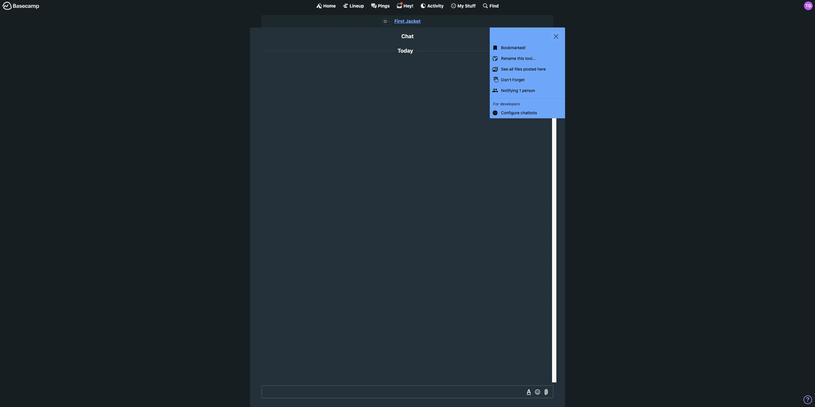 Task type: describe. For each thing, give the bounding box(es) containing it.
hey! button
[[397, 2, 414, 9]]

my stuff button
[[451, 3, 476, 9]]

tyler black image
[[805, 1, 813, 10]]

all
[[510, 67, 514, 72]]

tool…
[[526, 56, 536, 61]]

tyler black image
[[537, 61, 550, 73]]

activity
[[428, 3, 444, 8]]

rename this tool…
[[502, 56, 536, 61]]

don't forget link
[[490, 75, 566, 85]]

main element
[[0, 0, 816, 11]]

team!
[[524, 67, 534, 72]]

files
[[515, 67, 523, 72]]

activity link
[[421, 3, 444, 9]]

configure chatbots link
[[490, 108, 566, 119]]

see all files posted here
[[502, 67, 546, 72]]

configure
[[502, 110, 520, 115]]

notifying       1 person link
[[490, 85, 566, 96]]

hello team!
[[513, 67, 534, 72]]

find button
[[483, 3, 499, 9]]

pings
[[378, 3, 390, 8]]

forget
[[513, 77, 525, 82]]

home link
[[317, 3, 336, 9]]

1
[[520, 88, 522, 93]]

bookmarked!
[[502, 45, 526, 50]]

my
[[458, 3, 464, 8]]

first jacket link
[[395, 19, 421, 24]]

person
[[523, 88, 536, 93]]

posted
[[524, 67, 537, 72]]

bookmarked! link
[[490, 43, 566, 53]]

rename this tool… link
[[490, 53, 566, 64]]



Task type: locate. For each thing, give the bounding box(es) containing it.
notifying
[[502, 88, 519, 93]]

see
[[502, 67, 509, 72]]

don't forget
[[502, 77, 525, 82]]

today
[[398, 48, 413, 54]]

first
[[395, 19, 405, 24]]

pings button
[[371, 3, 390, 9]]

jacket
[[406, 19, 421, 24]]

this
[[518, 56, 525, 61]]

configure chatbots
[[502, 110, 538, 115]]

for developers
[[494, 102, 520, 106]]

hey!
[[404, 3, 414, 8]]

chat
[[402, 33, 414, 39]]

home
[[324, 3, 336, 8]]

lineup link
[[343, 3, 364, 9]]

don't
[[502, 77, 512, 82]]

here
[[538, 67, 546, 72]]

chatbots
[[521, 110, 538, 115]]

10:09am
[[515, 62, 528, 66]]

find
[[490, 3, 499, 8]]

rename
[[502, 56, 517, 61]]

lineup
[[350, 3, 364, 8]]

see all files posted here link
[[490, 64, 566, 75]]

developers
[[501, 102, 520, 106]]

hello
[[513, 67, 523, 72]]

notifying       1 person
[[502, 88, 536, 93]]

stuff
[[465, 3, 476, 8]]

my stuff
[[458, 3, 476, 8]]

first jacket
[[395, 19, 421, 24]]

None text field
[[262, 386, 554, 399]]

for
[[494, 102, 500, 106]]

switch accounts image
[[2, 1, 39, 10]]



Task type: vqa. For each thing, say whether or not it's contained in the screenshot.
Configure chatbots
yes



